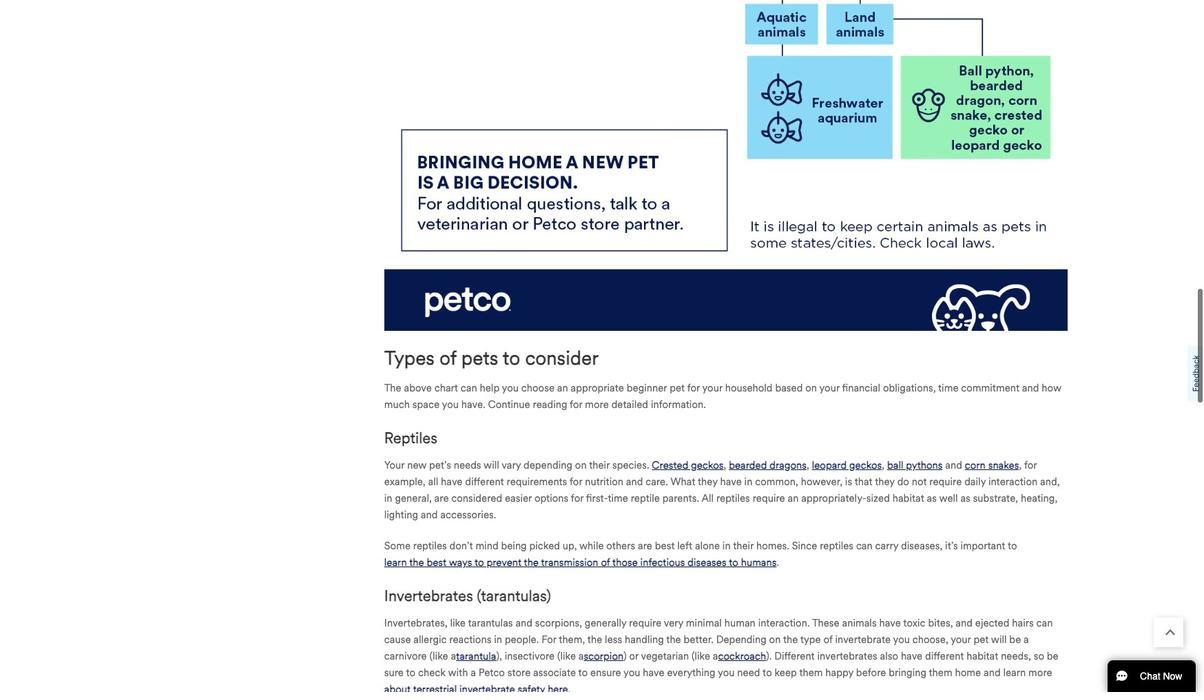 Task type: locate. For each thing, give the bounding box(es) containing it.
0 vertical spatial of
[[440, 346, 457, 370]]

0 vertical spatial different
[[465, 476, 504, 488]]

have right the all at the bottom
[[441, 476, 463, 488]]

the down some
[[410, 556, 424, 569]]

learn
[[385, 556, 407, 569], [1004, 667, 1027, 679]]

2 horizontal spatial reptiles
[[820, 540, 854, 552]]

on up ")."
[[770, 634, 781, 646]]

1 horizontal spatial can
[[857, 540, 873, 552]]

of down these on the right bottom of the page
[[824, 634, 833, 646]]

financial
[[843, 382, 881, 394]]

common,
[[756, 476, 799, 488]]

the
[[385, 382, 402, 394]]

pet inside the above chart can help you choose an appropriate beginner pet for your household based on your financial obligations, time commitment and how much space you have. continue reading for more detailed information.
[[670, 382, 685, 394]]

0 horizontal spatial require
[[630, 617, 662, 630]]

first-
[[587, 492, 608, 505]]

2 horizontal spatial (like
[[692, 650, 711, 663]]

(like down them,
[[558, 650, 576, 663]]

their up humans
[[734, 540, 754, 552]]

1 vertical spatial pet
[[974, 634, 989, 646]]

different
[[775, 650, 815, 663]]

1 horizontal spatial reptiles
[[717, 492, 751, 505]]

reptiles right all at the right of the page
[[717, 492, 751, 505]]

1 horizontal spatial as
[[961, 492, 971, 505]]

2 vertical spatial of
[[824, 634, 833, 646]]

2 horizontal spatial require
[[930, 476, 963, 488]]

substrate,
[[974, 492, 1019, 505]]

0 vertical spatial on
[[806, 382, 818, 394]]

and
[[1023, 382, 1040, 394], [946, 459, 963, 472], [626, 476, 643, 488], [421, 509, 438, 521], [516, 617, 533, 630], [956, 617, 973, 630], [984, 667, 1001, 679]]

reptiles
[[385, 429, 438, 447]]

0 vertical spatial time
[[939, 382, 959, 394]]

of up chart
[[440, 346, 457, 370]]

1 horizontal spatial of
[[601, 556, 610, 569]]

0 horizontal spatial they
[[698, 476, 718, 488]]

time right obligations, on the right of page
[[939, 382, 959, 394]]

1 vertical spatial different
[[926, 650, 965, 663]]

will inside invertebrates, like tarantulas and scorpions, generally require very minimal human interaction. these animals have toxic bites, and ejected hairs can cause allergic reactions in people. for them, the less handling the better. depending on the type of invertebrate you choose, your pet will be a carnivore (like a
[[992, 634, 1008, 646]]

you left need
[[718, 667, 735, 679]]

for up interaction
[[1025, 459, 1038, 472]]

0 horizontal spatial are
[[435, 492, 449, 505]]

4 , from the left
[[1020, 459, 1023, 472]]

store
[[508, 667, 531, 679]]

in right the alone
[[723, 540, 731, 552]]

1 horizontal spatial geckos
[[850, 459, 883, 472]]

1 horizontal spatial will
[[992, 634, 1008, 646]]

0 vertical spatial are
[[435, 492, 449, 505]]

their up nutrition
[[589, 459, 610, 472]]

your down bites,
[[951, 634, 972, 646]]

2 vertical spatial can
[[1037, 617, 1054, 630]]

the left less
[[588, 634, 603, 646]]

, for example, all have different requirements for nutrition and care. what they have in common, however, is that they do not require daily interaction and, in general, are considered easier options for first-time reptile parents. all reptiles require an appropriately-sized habitat as well as substrate, heating, lighting and accessories.
[[385, 459, 1061, 521]]

0 horizontal spatial can
[[461, 382, 477, 394]]

1 vertical spatial can
[[857, 540, 873, 552]]

0 horizontal spatial your
[[703, 382, 723, 394]]

have inside invertebrates, like tarantulas and scorpions, generally require very minimal human interaction. these animals have toxic bites, and ejected hairs can cause allergic reactions in people. for them, the less handling the better. depending on the type of invertebrate you choose, your pet will be a carnivore (like a
[[880, 617, 902, 630]]

0 horizontal spatial (like
[[430, 650, 448, 663]]

0 horizontal spatial as
[[928, 492, 937, 505]]

invertebrates,
[[385, 617, 448, 630]]

reactions
[[450, 634, 492, 646]]

handling
[[625, 634, 664, 646]]

and inside the above chart can help you choose an appropriate beginner pet for your household based on your financial obligations, time commitment and how much space you have. continue reading for more detailed information.
[[1023, 382, 1040, 394]]

in up "lighting"
[[385, 492, 393, 505]]

0 horizontal spatial will
[[484, 459, 500, 472]]

as left well
[[928, 492, 937, 505]]

on up nutrition
[[575, 459, 587, 472]]

consider
[[526, 346, 599, 370]]

a
[[1024, 634, 1030, 646], [451, 650, 456, 663], [579, 650, 584, 663], [713, 650, 719, 663], [471, 667, 476, 679]]

, left leopard
[[807, 459, 810, 472]]

ball pythons link
[[888, 457, 943, 474]]

best left ways
[[427, 556, 447, 569]]

and down species.
[[626, 476, 643, 488]]

can right hairs
[[1037, 617, 1054, 630]]

1 horizontal spatial (like
[[558, 650, 576, 663]]

1 horizontal spatial an
[[788, 492, 799, 505]]

tarantula ), insectivore (like a scorpion ) or vegetarian (like a cockroach
[[456, 650, 767, 663]]

1 horizontal spatial on
[[770, 634, 781, 646]]

reptiles left don't
[[413, 540, 447, 552]]

require up well
[[930, 476, 963, 488]]

1 horizontal spatial their
[[734, 540, 754, 552]]

as
[[928, 492, 937, 505], [961, 492, 971, 505]]

0 vertical spatial habitat
[[893, 492, 925, 505]]

the
[[410, 556, 424, 569], [524, 556, 539, 569], [588, 634, 603, 646], [667, 634, 682, 646], [784, 634, 799, 646]]

have
[[441, 476, 463, 488], [721, 476, 742, 488], [880, 617, 902, 630], [902, 650, 923, 663], [643, 667, 665, 679]]

cockroach link
[[719, 648, 767, 665]]

and left how
[[1023, 382, 1040, 394]]

allergic
[[414, 634, 447, 646]]

1 horizontal spatial be
[[1048, 650, 1059, 663]]

1 horizontal spatial best
[[655, 540, 675, 552]]

habitat up the home
[[967, 650, 999, 663]]

1 vertical spatial require
[[753, 492, 786, 505]]

these
[[813, 617, 840, 630]]

are inside , for example, all have different requirements for nutrition and care. what they have in common, however, is that they do not require daily interaction and, in general, are considered easier options for first-time reptile parents. all reptiles require an appropriately-sized habitat as well as substrate, heating, lighting and accessories.
[[435, 492, 449, 505]]

can inside the above chart can help you choose an appropriate beginner pet for your household based on your financial obligations, time commitment and how much space you have. continue reading for more detailed information.
[[461, 382, 477, 394]]

since
[[793, 540, 818, 552]]

happy
[[826, 667, 854, 679]]

you inside invertebrates, like tarantulas and scorpions, generally require very minimal human interaction. these animals have toxic bites, and ejected hairs can cause allergic reactions in people. for them, the less handling the better. depending on the type of invertebrate you choose, your pet will be a carnivore (like a
[[894, 634, 911, 646]]

0 vertical spatial be
[[1010, 634, 1022, 646]]

1 vertical spatial an
[[788, 492, 799, 505]]

0 horizontal spatial an
[[558, 382, 569, 394]]

a down hairs
[[1024, 634, 1030, 646]]

(like up check
[[430, 650, 448, 663]]

different for bringing
[[926, 650, 965, 663]]

an inside , for example, all have different requirements for nutrition and care. what they have in common, however, is that they do not require daily interaction and, in general, are considered easier options for first-time reptile parents. all reptiles require an appropriately-sized habitat as well as substrate, heating, lighting and accessories.
[[788, 492, 799, 505]]

can inside invertebrates, like tarantulas and scorpions, generally require very minimal human interaction. these animals have toxic bites, and ejected hairs can cause allergic reactions in people. for them, the less handling the better. depending on the type of invertebrate you choose, your pet will be a carnivore (like a
[[1037, 617, 1054, 630]]

as right well
[[961, 492, 971, 505]]

require up handling
[[630, 617, 662, 630]]

0 vertical spatial will
[[484, 459, 500, 472]]

an
[[558, 382, 569, 394], [788, 492, 799, 505]]

in
[[745, 476, 753, 488], [385, 492, 393, 505], [723, 540, 731, 552], [494, 634, 502, 646]]

0 horizontal spatial geckos
[[692, 459, 724, 472]]

carry
[[876, 540, 899, 552]]

1 horizontal spatial are
[[638, 540, 653, 552]]

in inside invertebrates, like tarantulas and scorpions, generally require very minimal human interaction. these animals have toxic bites, and ejected hairs can cause allergic reactions in people. for them, the less handling the better. depending on the type of invertebrate you choose, your pet will be a carnivore (like a
[[494, 634, 502, 646]]

1 horizontal spatial they
[[876, 476, 895, 488]]

1 horizontal spatial learn
[[1004, 667, 1027, 679]]

and down general, at the left of page
[[421, 509, 438, 521]]

geckos up "what"
[[692, 459, 724, 472]]

1 vertical spatial be
[[1048, 650, 1059, 663]]

left
[[678, 540, 693, 552]]

of left 'those'
[[601, 556, 610, 569]]

them left the home
[[930, 667, 953, 679]]

1 vertical spatial best
[[427, 556, 447, 569]]

learn down some
[[385, 556, 407, 569]]

commitment
[[962, 382, 1020, 394]]

1 horizontal spatial more
[[1029, 667, 1053, 679]]

1 , from the left
[[724, 459, 727, 472]]

geckos
[[692, 459, 724, 472], [850, 459, 883, 472]]

pet up information.
[[670, 382, 685, 394]]

people.
[[505, 634, 539, 646]]

carnivore
[[385, 650, 427, 663]]

a right with
[[471, 667, 476, 679]]

and right the home
[[984, 667, 1001, 679]]

to down ")."
[[763, 667, 773, 679]]

accessories.
[[441, 509, 497, 521]]

choose,
[[913, 634, 949, 646]]

not
[[913, 476, 928, 488]]

options
[[535, 492, 569, 505]]

1 vertical spatial of
[[601, 556, 610, 569]]

on inside the above chart can help you choose an appropriate beginner pet for your household based on your financial obligations, time commitment and how much space you have. continue reading for more detailed information.
[[806, 382, 818, 394]]

different
[[465, 476, 504, 488], [926, 650, 965, 663]]

0 horizontal spatial their
[[589, 459, 610, 472]]

are inside some reptiles don't mind being picked up, while others are best left alone in their homes. since reptiles can carry diseases, it's important to learn the best ways to prevent the transmission of those infectious diseases to humans .
[[638, 540, 653, 552]]

more inside the above chart can help you choose an appropriate beginner pet for your household based on your financial obligations, time commitment and how much space you have. continue reading for more detailed information.
[[585, 398, 609, 411]]

can up have. at the bottom left
[[461, 382, 477, 394]]

how
[[1043, 382, 1062, 394]]

while
[[580, 540, 604, 552]]

different inside ). different invertebrates also have different habitat needs, so be sure to check with a petco store associate to ensure you have everything you need to keep them happy before bringing them home and learn more
[[926, 650, 965, 663]]

your inside invertebrates, like tarantulas and scorpions, generally require very minimal human interaction. these animals have toxic bites, and ejected hairs can cause allergic reactions in people. for them, the less handling the better. depending on the type of invertebrate you choose, your pet will be a carnivore (like a
[[951, 634, 972, 646]]

depending
[[524, 459, 573, 472]]

2 horizontal spatial of
[[824, 634, 833, 646]]

the down very
[[667, 634, 682, 646]]

, up interaction
[[1020, 459, 1023, 472]]

your left financial
[[820, 382, 840, 394]]

be inside ). different invertebrates also have different habitat needs, so be sure to check with a petco store associate to ensure you have everything you need to keep them happy before bringing them home and learn more
[[1048, 650, 1059, 663]]

of
[[440, 346, 457, 370], [601, 556, 610, 569], [824, 634, 833, 646]]

interaction
[[989, 476, 1038, 488]]

2 them from the left
[[930, 667, 953, 679]]

0 horizontal spatial different
[[465, 476, 504, 488]]

scorpion
[[584, 650, 624, 663]]

to right sure
[[406, 667, 416, 679]]

chart
[[435, 382, 458, 394]]

to right the pets
[[503, 346, 521, 370]]

0 horizontal spatial be
[[1010, 634, 1022, 646]]

different up considered
[[465, 476, 504, 488]]

,
[[724, 459, 727, 472], [807, 459, 810, 472], [883, 459, 885, 472], [1020, 459, 1023, 472]]

geckos up that
[[850, 459, 883, 472]]

1 vertical spatial their
[[734, 540, 754, 552]]

2 vertical spatial require
[[630, 617, 662, 630]]

1 horizontal spatial them
[[930, 667, 953, 679]]

1 vertical spatial will
[[992, 634, 1008, 646]]

learn inside ). different invertebrates also have different habitat needs, so be sure to check with a petco store associate to ensure you have everything you need to keep them happy before bringing them home and learn more
[[1004, 667, 1027, 679]]

detailed
[[612, 398, 649, 411]]

be up needs,
[[1010, 634, 1022, 646]]

0 horizontal spatial more
[[585, 398, 609, 411]]

will left vary
[[484, 459, 500, 472]]

an down common,
[[788, 492, 799, 505]]

daily
[[965, 476, 987, 488]]

more down the so
[[1029, 667, 1053, 679]]

1 vertical spatial habitat
[[967, 650, 999, 663]]

like
[[450, 617, 466, 630]]

0 vertical spatial best
[[655, 540, 675, 552]]

the above chart can help you choose an appropriate beginner pet for your household based on your financial obligations, time commitment and how much space you have. continue reading for more detailed information.
[[385, 382, 1062, 411]]

have down bearded
[[721, 476, 742, 488]]

0 vertical spatial learn
[[385, 556, 407, 569]]

help
[[480, 382, 500, 394]]

requirements
[[507, 476, 568, 488]]

1 horizontal spatial habitat
[[967, 650, 999, 663]]

1 vertical spatial are
[[638, 540, 653, 552]]

1 vertical spatial time
[[608, 492, 629, 505]]

2 (like from the left
[[558, 650, 576, 663]]

3 , from the left
[[883, 459, 885, 472]]

0 horizontal spatial habitat
[[893, 492, 925, 505]]

2 as from the left
[[961, 492, 971, 505]]

1 vertical spatial more
[[1029, 667, 1053, 679]]

best up infectious
[[655, 540, 675, 552]]

different for easier
[[465, 476, 504, 488]]

in up ),
[[494, 634, 502, 646]]

2 horizontal spatial your
[[951, 634, 972, 646]]

1 (like from the left
[[430, 650, 448, 663]]

habitat down do
[[893, 492, 925, 505]]

require down common,
[[753, 492, 786, 505]]

they up all at the right of the page
[[698, 476, 718, 488]]

have left toxic
[[880, 617, 902, 630]]

in inside some reptiles don't mind being picked up, while others are best left alone in their homes. since reptiles can carry diseases, it's important to learn the best ways to prevent the transmission of those infectious diseases to humans .
[[723, 540, 731, 552]]

(like up everything
[[692, 650, 711, 663]]

that
[[855, 476, 873, 488]]

2 vertical spatial on
[[770, 634, 781, 646]]

0 horizontal spatial them
[[800, 667, 823, 679]]

more down appropriate on the bottom of the page
[[585, 398, 609, 411]]

, left ball
[[883, 459, 885, 472]]

different down choose,
[[926, 650, 965, 663]]

can left carry
[[857, 540, 873, 552]]

1 vertical spatial on
[[575, 459, 587, 472]]

0 horizontal spatial time
[[608, 492, 629, 505]]

on right based
[[806, 382, 818, 394]]

reptiles right "since"
[[820, 540, 854, 552]]

are down the all at the bottom
[[435, 492, 449, 505]]

0 horizontal spatial reptiles
[[413, 540, 447, 552]]

obligations,
[[884, 382, 936, 394]]

different inside , for example, all have different requirements for nutrition and care. what they have in common, however, is that they do not require daily interaction and, in general, are considered easier options for first-time reptile parents. all reptiles require an appropriately-sized habitat as well as substrate, heating, lighting and accessories.
[[465, 476, 504, 488]]

you up also
[[894, 634, 911, 646]]

invertebrates, like tarantulas and scorpions, generally require very minimal human interaction. these animals have toxic bites, and ejected hairs can cause allergic reactions in people. for them, the less handling the better. depending on the type of invertebrate you choose, your pet will be a carnivore (like a
[[385, 617, 1054, 663]]

invertebrates
[[385, 587, 473, 605]]

them down "different"
[[800, 667, 823, 679]]

2 horizontal spatial on
[[806, 382, 818, 394]]

on inside invertebrates, like tarantulas and scorpions, generally require very minimal human interaction. these animals have toxic bites, and ejected hairs can cause allergic reactions in people. for them, the less handling the better. depending on the type of invertebrate you choose, your pet will be a carnivore (like a
[[770, 634, 781, 646]]

1 horizontal spatial time
[[939, 382, 959, 394]]

1 horizontal spatial different
[[926, 650, 965, 663]]

for up information.
[[688, 382, 700, 394]]

time down nutrition
[[608, 492, 629, 505]]

an up 'reading'
[[558, 382, 569, 394]]

1 as from the left
[[928, 492, 937, 505]]

0 vertical spatial pet
[[670, 382, 685, 394]]

, left bearded
[[724, 459, 727, 472]]

habitat inside ). different invertebrates also have different habitat needs, so be sure to check with a petco store associate to ensure you have everything you need to keep them happy before bringing them home and learn more
[[967, 650, 999, 663]]

humans
[[741, 556, 777, 569]]

2 they from the left
[[876, 476, 895, 488]]

1 vertical spatial learn
[[1004, 667, 1027, 679]]

will down ejected
[[992, 634, 1008, 646]]

)
[[624, 650, 627, 663]]

are up infectious
[[638, 540, 653, 552]]

of inside invertebrates, like tarantulas and scorpions, generally require very minimal human interaction. these animals have toxic bites, and ejected hairs can cause allergic reactions in people. for them, the less handling the better. depending on the type of invertebrate you choose, your pet will be a carnivore (like a
[[824, 634, 833, 646]]

need
[[738, 667, 761, 679]]

0 vertical spatial can
[[461, 382, 477, 394]]

dragons
[[770, 459, 807, 472]]

a up with
[[451, 650, 456, 663]]

pet down ejected
[[974, 634, 989, 646]]

reptiles inside , for example, all have different requirements for nutrition and care. what they have in common, however, is that they do not require daily interaction and, in general, are considered easier options for first-time reptile parents. all reptiles require an appropriately-sized habitat as well as substrate, heating, lighting and accessories.
[[717, 492, 751, 505]]

habitat
[[893, 492, 925, 505], [967, 650, 999, 663]]

0 vertical spatial their
[[589, 459, 610, 472]]

they up sized
[[876, 476, 895, 488]]

your left household
[[703, 382, 723, 394]]

0 horizontal spatial pet
[[670, 382, 685, 394]]

2 horizontal spatial can
[[1037, 617, 1054, 630]]

1 horizontal spatial pet
[[974, 634, 989, 646]]

be right the so
[[1048, 650, 1059, 663]]

and right bites,
[[956, 617, 973, 630]]

infectious
[[641, 556, 686, 569]]

0 horizontal spatial learn
[[385, 556, 407, 569]]

learn down needs,
[[1004, 667, 1027, 679]]

to right important at bottom
[[1009, 540, 1018, 552]]

0 vertical spatial an
[[558, 382, 569, 394]]

general,
[[395, 492, 432, 505]]

(like inside invertebrates, like tarantulas and scorpions, generally require very minimal human interaction. these animals have toxic bites, and ejected hairs can cause allergic reactions in people. for them, the less handling the better. depending on the type of invertebrate you choose, your pet will be a carnivore (like a
[[430, 650, 448, 663]]

0 vertical spatial more
[[585, 398, 609, 411]]



Task type: vqa. For each thing, say whether or not it's contained in the screenshot.
squeaky for Squeaky Bacon Scent Chew Ball Dog Toy
no



Task type: describe. For each thing, give the bounding box(es) containing it.
1 they from the left
[[698, 476, 718, 488]]

to down mind in the left bottom of the page
[[475, 556, 484, 569]]

important
[[961, 540, 1006, 552]]

needs,
[[1002, 650, 1032, 663]]

and inside ). different invertebrates also have different habitat needs, so be sure to check with a petco store associate to ensure you have everything you need to keep them happy before bringing them home and learn more
[[984, 667, 1001, 679]]

). different invertebrates also have different habitat needs, so be sure to check with a petco store associate to ensure you have everything you need to keep them happy before bringing them home and learn more
[[385, 650, 1059, 679]]

home
[[956, 667, 982, 679]]

bearded dragons link
[[729, 457, 807, 474]]

space
[[413, 398, 440, 411]]

species.
[[613, 459, 650, 472]]

their inside some reptiles don't mind being picked up, while others are best left alone in their homes. since reptiles can carry diseases, it's important to learn the best ways to prevent the transmission of those infectious diseases to humans .
[[734, 540, 754, 552]]

some reptiles don't mind being picked up, while others are best left alone in their homes. since reptiles can carry diseases, it's important to learn the best ways to prevent the transmission of those infectious diseases to humans .
[[385, 540, 1021, 569]]

1 horizontal spatial your
[[820, 382, 840, 394]]

require inside invertebrates, like tarantulas and scorpions, generally require very minimal human interaction. these animals have toxic bites, and ejected hairs can cause allergic reactions in people. for them, the less handling the better. depending on the type of invertebrate you choose, your pet will be a carnivore (like a
[[630, 617, 662, 630]]

1 geckos from the left
[[692, 459, 724, 472]]

petco
[[479, 667, 505, 679]]

insectivore
[[505, 650, 555, 663]]

pet inside invertebrates, like tarantulas and scorpions, generally require very minimal human interaction. these animals have toxic bites, and ejected hairs can cause allergic reactions in people. for them, the less handling the better. depending on the type of invertebrate you choose, your pet will be a carnivore (like a
[[974, 634, 989, 646]]

learn inside some reptiles don't mind being picked up, while others are best left alone in their homes. since reptiles can carry diseases, it's important to learn the best ways to prevent the transmission of those infectious diseases to humans .
[[385, 556, 407, 569]]

however,
[[801, 476, 843, 488]]

is
[[846, 476, 853, 488]]

a down better. depending
[[713, 650, 719, 663]]

and,
[[1041, 476, 1061, 488]]

invertebrate
[[836, 634, 891, 646]]

time inside the above chart can help you choose an appropriate beginner pet for your household based on your financial obligations, time commitment and how much space you have. continue reading for more detailed information.
[[939, 382, 959, 394]]

others
[[607, 540, 636, 552]]

cockroach
[[719, 650, 767, 663]]

.
[[777, 556, 780, 569]]

lighting
[[385, 509, 418, 521]]

easier
[[505, 492, 532, 505]]

your
[[385, 459, 405, 472]]

those
[[613, 556, 638, 569]]

mind
[[476, 540, 499, 552]]

all
[[702, 492, 714, 505]]

nutrition
[[585, 476, 624, 488]]

generally
[[585, 617, 627, 630]]

a inside ). different invertebrates also have different habitat needs, so be sure to check with a petco store associate to ensure you have everything you need to keep them happy before bringing them home and learn more
[[471, 667, 476, 679]]

and left corn
[[946, 459, 963, 472]]

better. depending
[[684, 634, 767, 646]]

or
[[630, 650, 639, 663]]

them,
[[559, 634, 585, 646]]

0 horizontal spatial of
[[440, 346, 457, 370]]

the up "different"
[[784, 634, 799, 646]]

snakes
[[989, 459, 1020, 472]]

ensure
[[591, 667, 622, 679]]

corn
[[966, 459, 986, 472]]

sized
[[867, 492, 891, 505]]

invertebrates (tarantulas)
[[385, 587, 551, 605]]

0 vertical spatial require
[[930, 476, 963, 488]]

invertebrates
[[818, 650, 878, 663]]

for left first-
[[571, 492, 584, 505]]

reptile
[[631, 492, 660, 505]]

toxic
[[904, 617, 926, 630]]

parents.
[[663, 492, 700, 505]]

the down picked
[[524, 556, 539, 569]]

keep
[[775, 667, 797, 679]]

do
[[898, 476, 910, 488]]

in down bearded
[[745, 476, 753, 488]]

crested geckos link
[[652, 457, 724, 474]]

diseases,
[[902, 540, 943, 552]]

for left nutrition
[[570, 476, 583, 488]]

picked
[[530, 540, 560, 552]]

based
[[776, 382, 803, 394]]

tarantula
[[456, 650, 497, 663]]

bearded
[[729, 459, 768, 472]]

vary
[[502, 459, 521, 472]]

transmission
[[541, 556, 599, 569]]

ball
[[888, 459, 904, 472]]

needs
[[454, 459, 482, 472]]

you down chart
[[442, 398, 459, 411]]

and up the "people."
[[516, 617, 533, 630]]

pythons
[[907, 459, 943, 472]]

for right 'reading'
[[570, 398, 583, 411]]

habitat inside , for example, all have different requirements for nutrition and care. what they have in common, however, is that they do not require daily interaction and, in general, are considered easier options for first-time reptile parents. all reptiles require an appropriately-sized habitat as well as substrate, heating, lighting and accessories.
[[893, 492, 925, 505]]

time inside , for example, all have different requirements for nutrition and care. what they have in common, however, is that they do not require daily interaction and, in general, are considered easier options for first-time reptile parents. all reptiles require an appropriately-sized habitat as well as substrate, heating, lighting and accessories.
[[608, 492, 629, 505]]

a down them,
[[579, 650, 584, 663]]

choose
[[522, 382, 555, 394]]

scorpion link
[[584, 648, 624, 665]]

bites,
[[929, 617, 954, 630]]

household
[[726, 382, 773, 394]]

2 geckos from the left
[[850, 459, 883, 472]]

1 them from the left
[[800, 667, 823, 679]]

human
[[725, 617, 756, 630]]

to left humans
[[729, 556, 739, 569]]

hairs
[[1013, 617, 1035, 630]]

be inside invertebrates, like tarantulas and scorpions, generally require very minimal human interaction. these animals have toxic bites, and ejected hairs can cause allergic reactions in people. for them, the less handling the better. depending on the type of invertebrate you choose, your pet will be a carnivore (like a
[[1010, 634, 1022, 646]]

before
[[857, 667, 887, 679]]

continue
[[488, 398, 531, 411]]

less
[[605, 634, 623, 646]]

, inside , for example, all have different requirements for nutrition and care. what they have in common, however, is that they do not require daily interaction and, in general, are considered easier options for first-time reptile parents. all reptiles require an appropriately-sized habitat as well as substrate, heating, lighting and accessories.
[[1020, 459, 1023, 472]]

you down or
[[624, 667, 641, 679]]

up,
[[563, 540, 577, 552]]

above
[[404, 382, 432, 394]]

2 , from the left
[[807, 459, 810, 472]]

have down 'vegetarian'
[[643, 667, 665, 679]]

1 horizontal spatial require
[[753, 492, 786, 505]]

care.
[[646, 476, 669, 488]]

so
[[1035, 650, 1045, 663]]

more inside ). different invertebrates also have different habitat needs, so be sure to check with a petco store associate to ensure you have everything you need to keep them happy before bringing them home and learn more
[[1029, 667, 1053, 679]]

diseases
[[688, 556, 727, 569]]

types of pets to consider
[[385, 346, 599, 370]]

interaction.
[[759, 617, 810, 630]]

have up "bringing"
[[902, 650, 923, 663]]

an inside the above chart can help you choose an appropriate beginner pet for your household based on your financial obligations, time commitment and how much space you have. continue reading for more detailed information.
[[558, 382, 569, 394]]

what
[[671, 476, 696, 488]]

beginner
[[627, 382, 668, 394]]

you up continue
[[502, 382, 519, 394]]

associate
[[534, 667, 576, 679]]

tarantulas
[[468, 617, 513, 630]]

can inside some reptiles don't mind being picked up, while others are best left alone in their homes. since reptiles can carry diseases, it's important to learn the best ways to prevent the transmission of those infectious diseases to humans .
[[857, 540, 873, 552]]

types
[[385, 346, 435, 370]]

ways
[[449, 556, 473, 569]]

with
[[448, 667, 468, 679]]

corn snakes link
[[966, 457, 1020, 474]]

of inside some reptiles don't mind being picked up, while others are best left alone in their homes. since reptiles can carry diseases, it's important to learn the best ways to prevent the transmission of those infectious diseases to humans .
[[601, 556, 610, 569]]

to left ensure
[[579, 667, 588, 679]]

pet's
[[429, 459, 451, 472]]

0 horizontal spatial on
[[575, 459, 587, 472]]

much
[[385, 398, 410, 411]]

3 (like from the left
[[692, 650, 711, 663]]

minimal
[[686, 617, 722, 630]]

0 horizontal spatial best
[[427, 556, 447, 569]]

reading
[[533, 398, 568, 411]]

check
[[418, 667, 446, 679]]



